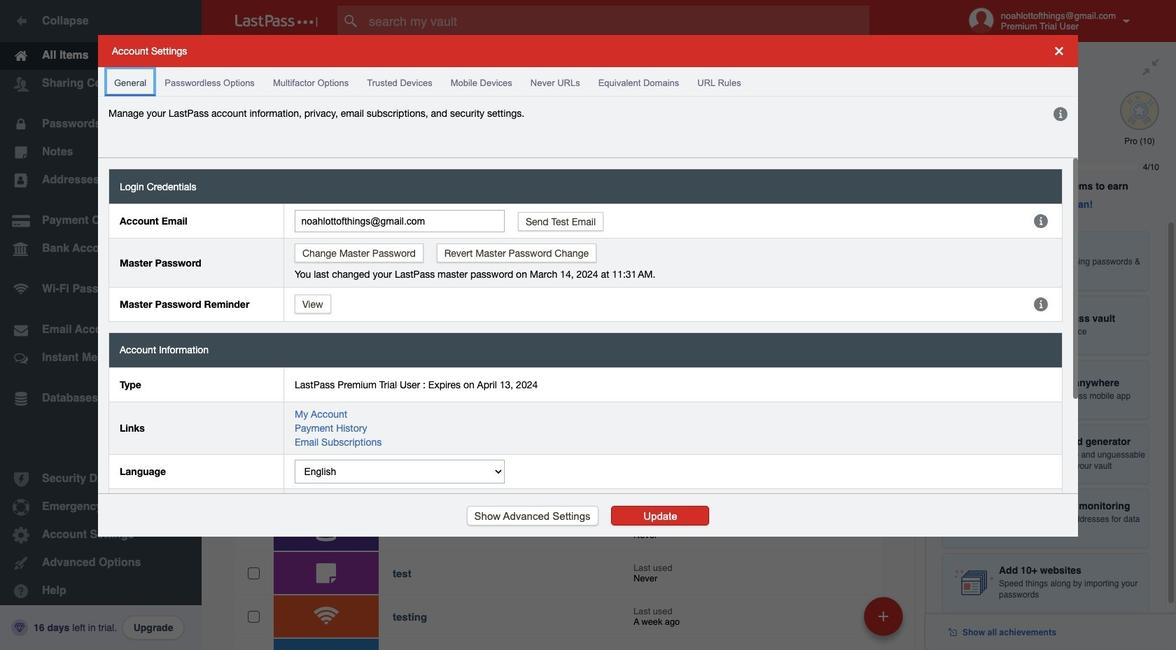 Task type: locate. For each thing, give the bounding box(es) containing it.
vault options navigation
[[202, 42, 926, 84]]

lastpass image
[[235, 15, 318, 27]]

new item navigation
[[859, 593, 912, 650]]

Search search field
[[337, 6, 897, 36]]



Task type: vqa. For each thing, say whether or not it's contained in the screenshot.
NEW ITEM element on the bottom right of the page
no



Task type: describe. For each thing, give the bounding box(es) containing it.
search my vault text field
[[337, 6, 897, 36]]

new item image
[[879, 612, 889, 621]]

main navigation navigation
[[0, 0, 202, 650]]



